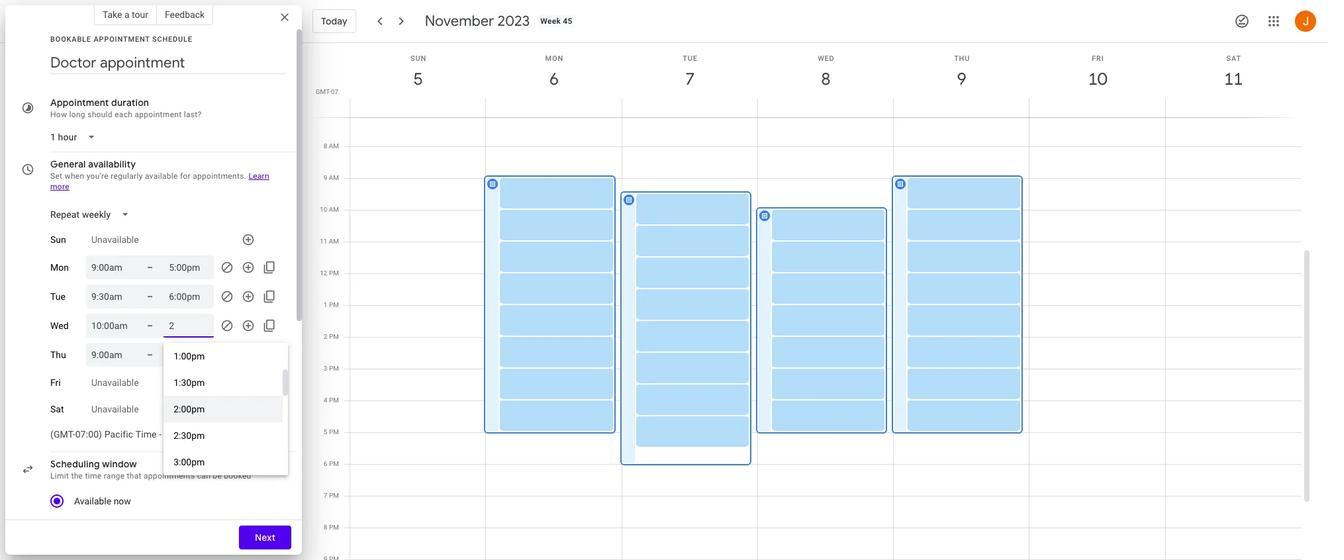 Task type: vqa. For each thing, say whether or not it's contained in the screenshot.


Task type: locate. For each thing, give the bounding box(es) containing it.
9 inside thu 9
[[956, 68, 966, 90]]

11 column header
[[1165, 43, 1302, 117]]

1 vertical spatial 10
[[320, 206, 327, 213]]

0 vertical spatial sat
[[1227, 54, 1241, 63]]

unavailable
[[91, 234, 139, 245], [91, 377, 139, 388], [91, 404, 139, 415]]

pm for 2 pm
[[329, 333, 339, 340]]

0 horizontal spatial 6
[[324, 460, 327, 467]]

3 – from the top
[[147, 320, 153, 331]]

2 unavailable from the top
[[91, 377, 139, 388]]

4 am from the top
[[329, 206, 339, 213]]

pm right "12"
[[329, 269, 339, 277]]

6 pm from the top
[[329, 428, 339, 436]]

2:00pm option
[[164, 396, 283, 422]]

pm
[[329, 269, 339, 277], [329, 301, 339, 309], [329, 333, 339, 340], [329, 365, 339, 372], [329, 397, 339, 404], [329, 428, 339, 436], [329, 460, 339, 467], [329, 492, 339, 499], [329, 524, 339, 531]]

1 vertical spatial sun
[[50, 234, 66, 245]]

range
[[104, 471, 125, 481]]

sun 5
[[411, 54, 426, 90]]

set when you're regularly available for appointments.
[[50, 171, 246, 181]]

0 vertical spatial wed
[[818, 54, 835, 63]]

pm right 2
[[329, 333, 339, 340]]

unavailable for sun
[[91, 234, 139, 245]]

2 vertical spatial unavailable
[[91, 404, 139, 415]]

0 vertical spatial 5
[[413, 68, 422, 90]]

0 horizontal spatial wed
[[50, 320, 69, 331]]

10
[[1088, 68, 1106, 90], [320, 206, 327, 213]]

0 vertical spatial 6
[[549, 68, 558, 90]]

1
[[324, 301, 327, 309]]

fri for fri 10
[[1092, 54, 1104, 63]]

tue for tue 7
[[683, 54, 698, 63]]

should
[[88, 110, 113, 119]]

appointment duration how long should each appointment last?
[[50, 97, 202, 119]]

sun
[[411, 54, 426, 63], [50, 234, 66, 245]]

you're
[[87, 171, 109, 181]]

1 horizontal spatial 6
[[549, 68, 558, 90]]

am up 12 pm
[[329, 238, 339, 245]]

0 horizontal spatial 10
[[320, 206, 327, 213]]

0 vertical spatial 10
[[1088, 68, 1106, 90]]

set
[[50, 171, 62, 181]]

1 – from the top
[[147, 262, 153, 273]]

3 am from the top
[[329, 174, 339, 181]]

sun for sun 5
[[411, 54, 426, 63]]

pm right 3
[[329, 365, 339, 372]]

2:00pm
[[174, 404, 205, 415]]

am down 7 am
[[329, 142, 339, 150]]

tue inside 7 column header
[[683, 54, 698, 63]]

6 down 5 pm
[[324, 460, 327, 467]]

grid
[[307, 43, 1312, 560]]

0 horizontal spatial mon
[[50, 262, 69, 273]]

long
[[69, 110, 85, 119]]

5 pm from the top
[[329, 397, 339, 404]]

option group
[[45, 487, 273, 545]]

4 pm
[[324, 397, 339, 404]]

sat inside sat 11
[[1227, 54, 1241, 63]]

1 vertical spatial 6
[[324, 460, 327, 467]]

1 am from the top
[[329, 111, 339, 118]]

and
[[96, 520, 112, 530]]

0 vertical spatial unavailable
[[91, 234, 139, 245]]

7 for 7 am
[[324, 111, 327, 118]]

available now
[[74, 496, 131, 507]]

0 vertical spatial 11
[[1223, 68, 1242, 90]]

mon for mon 6
[[545, 54, 564, 63]]

5 column header
[[350, 43, 486, 117]]

thu inside '9' 'column header'
[[954, 54, 970, 63]]

0 vertical spatial 8
[[820, 68, 830, 90]]

1 vertical spatial thu
[[50, 350, 66, 360]]

end
[[114, 520, 129, 530]]

0 horizontal spatial tue
[[50, 291, 65, 302]]

pm for 8 pm
[[329, 524, 339, 531]]

thu left start time on thursdays "text field"
[[50, 350, 66, 360]]

– for tue
[[147, 291, 153, 302]]

grid containing 5
[[307, 43, 1312, 560]]

7 pm from the top
[[329, 460, 339, 467]]

bookable
[[50, 35, 91, 44]]

0 horizontal spatial thu
[[50, 350, 66, 360]]

2 vertical spatial 8
[[324, 524, 327, 531]]

take
[[103, 9, 122, 20]]

1 vertical spatial sat
[[50, 404, 64, 415]]

3 unavailable from the top
[[91, 404, 139, 415]]

– left end time on mondays text box
[[147, 262, 153, 273]]

8 inside wed 8
[[820, 68, 830, 90]]

unavailable for sat
[[91, 404, 139, 415]]

mon left start time on mondays text field
[[50, 262, 69, 273]]

2 – from the top
[[147, 291, 153, 302]]

monday, november 6 element
[[539, 64, 569, 95]]

1 unavailable from the top
[[91, 234, 139, 245]]

Start time on Thursdays text field
[[91, 347, 131, 363]]

can
[[197, 471, 211, 481]]

1 vertical spatial fri
[[50, 377, 61, 388]]

0 vertical spatial 9
[[956, 68, 966, 90]]

available
[[145, 171, 178, 181]]

5
[[413, 68, 422, 90], [324, 428, 327, 436]]

pm for 4 pm
[[329, 397, 339, 404]]

0 horizontal spatial sun
[[50, 234, 66, 245]]

2 pm from the top
[[329, 301, 339, 309]]

1 vertical spatial mon
[[50, 262, 69, 273]]

start and end dates
[[74, 520, 155, 530]]

0 horizontal spatial 5
[[324, 428, 327, 436]]

mon inside '6' column header
[[545, 54, 564, 63]]

wed for wed
[[50, 320, 69, 331]]

appointment
[[50, 97, 109, 109]]

1 horizontal spatial 9
[[956, 68, 966, 90]]

pm down 7 pm
[[329, 524, 339, 531]]

0 horizontal spatial 11
[[320, 238, 327, 245]]

am down 8 am
[[329, 174, 339, 181]]

duration
[[111, 97, 149, 109]]

1:30pm option
[[164, 369, 283, 396]]

0 vertical spatial 7
[[685, 68, 694, 90]]

1 horizontal spatial fri
[[1092, 54, 1104, 63]]

am
[[329, 111, 339, 118], [329, 142, 339, 150], [329, 174, 339, 181], [329, 206, 339, 213], [329, 238, 339, 245]]

sat for sat 11
[[1227, 54, 1241, 63]]

1 horizontal spatial wed
[[818, 54, 835, 63]]

dates
[[132, 520, 155, 530]]

0 vertical spatial tue
[[683, 54, 698, 63]]

tue 7
[[683, 54, 698, 90]]

tue up tuesday, november 7 element
[[683, 54, 698, 63]]

tue
[[683, 54, 698, 63], [50, 291, 65, 302]]

sun up the sunday, november 5 element
[[411, 54, 426, 63]]

1 horizontal spatial sun
[[411, 54, 426, 63]]

3 pm
[[324, 365, 339, 372]]

6
[[549, 68, 558, 90], [324, 460, 327, 467]]

4 pm from the top
[[329, 365, 339, 372]]

– for thu
[[147, 350, 153, 360]]

regularly
[[111, 171, 143, 181]]

1 vertical spatial wed
[[50, 320, 69, 331]]

1 horizontal spatial sat
[[1227, 54, 1241, 63]]

sun down "more"
[[50, 234, 66, 245]]

wed up wednesday, november 8 element
[[818, 54, 835, 63]]

pm for 3 pm
[[329, 365, 339, 372]]

2
[[324, 333, 327, 340]]

schedule
[[152, 35, 193, 44]]

learn more
[[50, 171, 269, 191]]

sat
[[1227, 54, 1241, 63], [50, 404, 64, 415]]

1 vertical spatial tue
[[50, 291, 65, 302]]

wed left start time on wednesdays text field
[[50, 320, 69, 331]]

1 vertical spatial 8
[[324, 142, 327, 150]]

thu
[[954, 54, 970, 63], [50, 350, 66, 360]]

a
[[124, 9, 129, 20]]

0 vertical spatial fri
[[1092, 54, 1104, 63]]

wed inside the 8 column header
[[818, 54, 835, 63]]

november 2023
[[425, 12, 530, 30]]

pm right 1
[[329, 301, 339, 309]]

1 vertical spatial unavailable
[[91, 377, 139, 388]]

today button
[[313, 5, 356, 37]]

fri inside "fri 10"
[[1092, 54, 1104, 63]]

1 horizontal spatial mon
[[545, 54, 564, 63]]

0 vertical spatial thu
[[954, 54, 970, 63]]

1 vertical spatial 11
[[320, 238, 327, 245]]

8 am
[[324, 142, 339, 150]]

am for 10 am
[[329, 206, 339, 213]]

End time on Mondays text field
[[169, 260, 209, 275]]

take a tour
[[103, 9, 148, 20]]

0 vertical spatial sun
[[411, 54, 426, 63]]

6 down week
[[549, 68, 558, 90]]

am down 07
[[329, 111, 339, 118]]

general
[[50, 158, 86, 170]]

– right start time on thursdays "text field"
[[147, 350, 153, 360]]

– left the end time on tuesdays text box
[[147, 291, 153, 302]]

8 pm from the top
[[329, 492, 339, 499]]

1 horizontal spatial tue
[[683, 54, 698, 63]]

sat up saturday, november 11 element
[[1227, 54, 1241, 63]]

am for 11 am
[[329, 238, 339, 245]]

1 pm from the top
[[329, 269, 339, 277]]

3:00pm option
[[164, 449, 283, 475]]

each
[[115, 110, 133, 119]]

that
[[127, 471, 142, 481]]

last?
[[184, 110, 202, 119]]

mon
[[545, 54, 564, 63], [50, 262, 69, 273]]

pm up 6 pm
[[329, 428, 339, 436]]

4 – from the top
[[147, 350, 153, 360]]

0 vertical spatial mon
[[545, 54, 564, 63]]

sat up scheduling in the bottom left of the page
[[50, 404, 64, 415]]

2 vertical spatial 7
[[324, 492, 327, 499]]

5 am from the top
[[329, 238, 339, 245]]

end time on wednesdays list box
[[164, 343, 288, 475]]

sun inside "5" column header
[[411, 54, 426, 63]]

8
[[820, 68, 830, 90], [324, 142, 327, 150], [324, 524, 327, 531]]

pm for 1 pm
[[329, 301, 339, 309]]

9
[[956, 68, 966, 90], [324, 174, 327, 181]]

mon for mon
[[50, 262, 69, 273]]

1 pm
[[324, 301, 339, 309]]

appointments
[[144, 471, 195, 481]]

pm up 8 pm
[[329, 492, 339, 499]]

1 horizontal spatial 10
[[1088, 68, 1106, 90]]

1 horizontal spatial thu
[[954, 54, 970, 63]]

Add title text field
[[50, 53, 286, 73]]

mon up monday, november 6 element
[[545, 54, 564, 63]]

pm down 5 pm
[[329, 460, 339, 467]]

9 pm from the top
[[329, 524, 339, 531]]

am down the 9 am
[[329, 206, 339, 213]]

wed
[[818, 54, 835, 63], [50, 320, 69, 331]]

5 inside sun 5
[[413, 68, 422, 90]]

pm right 4
[[329, 397, 339, 404]]

0 horizontal spatial sat
[[50, 404, 64, 415]]

wed for wed 8
[[818, 54, 835, 63]]

–
[[147, 262, 153, 273], [147, 291, 153, 302], [147, 320, 153, 331], [147, 350, 153, 360]]

fri 10
[[1088, 54, 1106, 90]]

tue left start time on tuesdays text box
[[50, 291, 65, 302]]

1 vertical spatial 7
[[324, 111, 327, 118]]

3 pm from the top
[[329, 333, 339, 340]]

sat for sat
[[50, 404, 64, 415]]

sunday, november 5 element
[[403, 64, 433, 95]]

1 horizontal spatial 11
[[1223, 68, 1242, 90]]

0 horizontal spatial fri
[[50, 377, 61, 388]]

11
[[1223, 68, 1242, 90], [320, 238, 327, 245]]

tour
[[132, 9, 148, 20]]

1 horizontal spatial 5
[[413, 68, 422, 90]]

End time on Tuesdays text field
[[169, 289, 209, 305]]

1 vertical spatial 5
[[324, 428, 327, 436]]

0 horizontal spatial 9
[[324, 174, 327, 181]]

2 am from the top
[[329, 142, 339, 150]]

tue for tue
[[50, 291, 65, 302]]

thu up thursday, november 9 element
[[954, 54, 970, 63]]

– left end time on wednesdays text box
[[147, 320, 153, 331]]

None field
[[45, 125, 106, 149], [45, 203, 140, 226], [45, 422, 245, 446], [45, 125, 106, 149], [45, 203, 140, 226], [45, 422, 245, 446]]



Task type: describe. For each thing, give the bounding box(es) containing it.
availability
[[88, 158, 136, 170]]

november
[[425, 12, 494, 30]]

am for 7 am
[[329, 111, 339, 118]]

11 am
[[320, 238, 339, 245]]

2:30pm
[[174, 430, 205, 441]]

more
[[50, 182, 69, 191]]

1 vertical spatial 9
[[324, 174, 327, 181]]

8 for 8 pm
[[324, 524, 327, 531]]

wed 8
[[818, 54, 835, 90]]

End time on Wednesdays text field
[[169, 318, 209, 334]]

1:00pm
[[174, 351, 205, 362]]

– for wed
[[147, 320, 153, 331]]

Start time on Tuesdays text field
[[91, 289, 131, 305]]

today
[[321, 15, 347, 27]]

available
[[74, 496, 111, 507]]

start
[[74, 520, 94, 530]]

unavailable for fri
[[91, 377, 139, 388]]

8 pm
[[324, 524, 339, 531]]

appointment
[[94, 35, 150, 44]]

5 pm
[[324, 428, 339, 436]]

8 column header
[[757, 43, 894, 117]]

take a tour button
[[94, 4, 157, 25]]

3
[[324, 365, 327, 372]]

pm for 6 pm
[[329, 460, 339, 467]]

friday, november 10 element
[[1083, 64, 1113, 95]]

12
[[320, 269, 327, 277]]

appointment
[[135, 110, 182, 119]]

2 pm
[[324, 333, 339, 340]]

learn
[[249, 171, 269, 181]]

next
[[255, 532, 275, 544]]

7 column header
[[621, 43, 758, 117]]

pm for 5 pm
[[329, 428, 339, 436]]

thu for thu
[[50, 350, 66, 360]]

now
[[114, 496, 131, 507]]

mon 6
[[545, 54, 564, 90]]

4
[[324, 397, 327, 404]]

– for mon
[[147, 262, 153, 273]]

07
[[331, 88, 338, 95]]

the
[[71, 471, 83, 481]]

1:30pm
[[174, 377, 205, 388]]

9 column header
[[893, 43, 1030, 117]]

time
[[85, 471, 102, 481]]

bookable appointment schedule
[[50, 35, 193, 44]]

window
[[102, 458, 137, 470]]

learn more link
[[50, 171, 269, 191]]

week 45
[[541, 17, 573, 26]]

next button
[[239, 522, 291, 554]]

scheduling window limit the time range that appointments can be booked
[[50, 458, 251, 481]]

tuesday, november 7 element
[[675, 64, 705, 95]]

week
[[541, 17, 561, 26]]

feedback button
[[157, 4, 213, 25]]

when
[[65, 171, 84, 181]]

2023
[[498, 12, 530, 30]]

3:00pm
[[174, 457, 205, 467]]

7 am
[[324, 111, 339, 118]]

9 am
[[324, 174, 339, 181]]

pm for 7 pm
[[329, 492, 339, 499]]

am for 9 am
[[329, 174, 339, 181]]

12 pm
[[320, 269, 339, 277]]

thursday, november 9 element
[[947, 64, 977, 95]]

feedback
[[165, 9, 205, 20]]

7 inside tue 7
[[685, 68, 694, 90]]

fri for fri
[[50, 377, 61, 388]]

6 column header
[[486, 43, 622, 117]]

thu for thu 9
[[954, 54, 970, 63]]

sat 11
[[1223, 54, 1242, 90]]

general availability
[[50, 158, 136, 170]]

Start time on Wednesdays text field
[[91, 318, 131, 334]]

11 inside "column header"
[[1223, 68, 1242, 90]]

gmt-
[[316, 88, 331, 95]]

how
[[50, 110, 67, 119]]

sun for sun
[[50, 234, 66, 245]]

10 am
[[320, 206, 339, 213]]

2:30pm option
[[164, 422, 283, 449]]

8 for 8 am
[[324, 142, 327, 150]]

6 inside mon 6
[[549, 68, 558, 90]]

pm for 12 pm
[[329, 269, 339, 277]]

be
[[213, 471, 222, 481]]

Start time on Mondays text field
[[91, 260, 131, 275]]

saturday, november 11 element
[[1219, 64, 1249, 95]]

appointments.
[[193, 171, 246, 181]]

scheduling
[[50, 458, 100, 470]]

thu 9
[[954, 54, 970, 90]]

7 for 7 pm
[[324, 492, 327, 499]]

10 column header
[[1029, 43, 1166, 117]]

wednesday, november 8 element
[[811, 64, 841, 95]]

1:00pm option
[[164, 343, 283, 369]]

limit
[[50, 471, 69, 481]]

for
[[180, 171, 191, 181]]

gmt-07
[[316, 88, 338, 95]]

7 pm
[[324, 492, 339, 499]]

6 pm
[[324, 460, 339, 467]]

am for 8 am
[[329, 142, 339, 150]]

10 inside 'column header'
[[1088, 68, 1106, 90]]

booked
[[224, 471, 251, 481]]

45
[[563, 17, 573, 26]]

option group containing available now
[[45, 487, 273, 545]]



